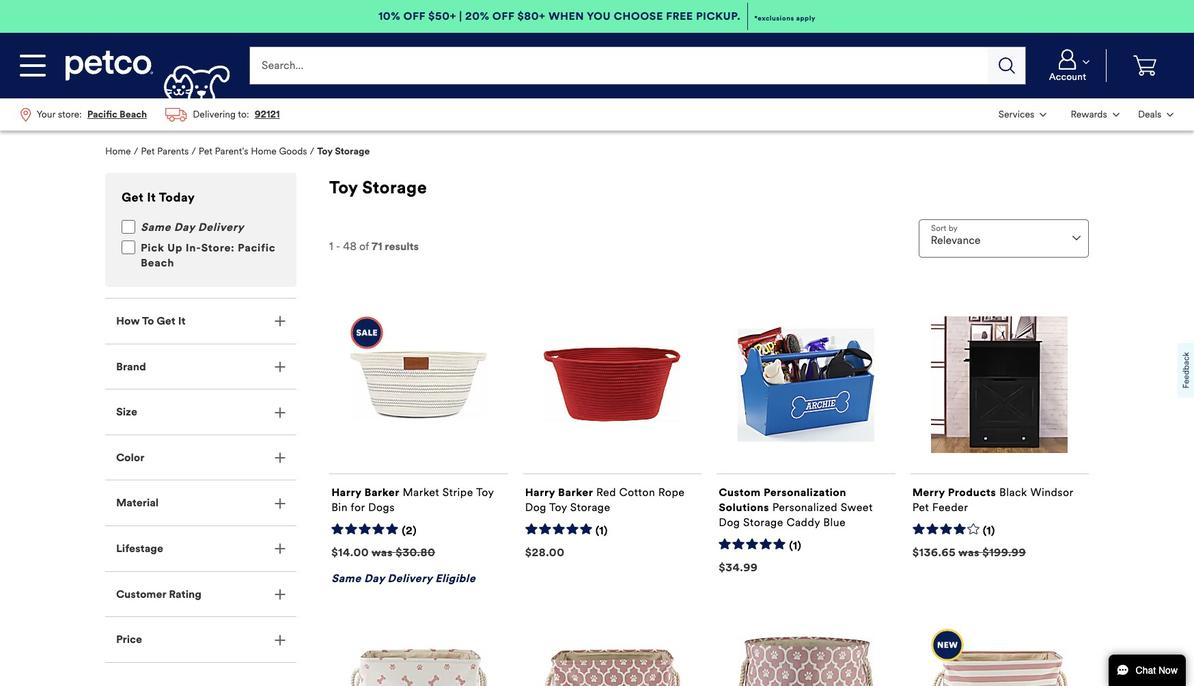 Task type: vqa. For each thing, say whether or not it's contained in the screenshot.
10%
yes



Task type: locate. For each thing, give the bounding box(es) containing it.
1 horizontal spatial list
[[990, 98, 1184, 131]]

1 horizontal spatial home
[[251, 146, 277, 157]]

same day delivery
[[141, 221, 244, 234]]

pick up in-store:
[[141, 241, 238, 254]]

merry
[[913, 486, 946, 499]]

harry barker left red on the bottom of the page
[[525, 486, 594, 499]]

1 review element for personalized
[[790, 539, 802, 554]]

rope
[[659, 486, 685, 499]]

1 vertical spatial same
[[332, 572, 361, 585]]

0 vertical spatial carat down icon 13 button
[[1036, 49, 1101, 82]]

1 horizontal spatial day
[[364, 572, 385, 585]]

dog up $28.00
[[525, 501, 547, 514]]

delivery
[[198, 221, 244, 234], [388, 572, 433, 585]]

choose
[[614, 10, 664, 23]]

pet left parents on the top left of the page
[[141, 146, 155, 157]]

plus icon 2 button
[[105, 299, 297, 344], [105, 344, 297, 389], [105, 390, 297, 435], [105, 435, 297, 480], [105, 481, 297, 526], [105, 526, 297, 571], [105, 572, 297, 617], [105, 617, 297, 662]]

2 horizontal spatial /
[[310, 146, 315, 157]]

delivery for same day delivery eligible
[[388, 572, 433, 585]]

cotton
[[620, 486, 656, 499]]

dog inside "personalized sweet dog storage caddy blue"
[[719, 516, 741, 529]]

same down $14.00
[[332, 572, 361, 585]]

was right $136.65
[[959, 546, 980, 559]]

(1) for black
[[984, 524, 996, 537]]

storage
[[335, 146, 370, 157], [362, 177, 427, 198], [571, 501, 611, 514], [744, 516, 784, 529]]

day down $14.00 was $30.80
[[364, 572, 385, 585]]

1 horizontal spatial delivery
[[388, 572, 433, 585]]

1 horizontal spatial harry barker
[[525, 486, 594, 499]]

$50+
[[429, 10, 457, 23]]

pacific beach
[[141, 241, 276, 269]]

eligible
[[436, 572, 476, 585]]

1 review element
[[596, 524, 608, 538], [984, 524, 996, 538], [790, 539, 802, 554]]

1 vertical spatial day
[[364, 572, 385, 585]]

day for same day delivery eligible
[[364, 572, 385, 585]]

1 review element down the red cotton rope dog toy storage
[[596, 524, 608, 538]]

storage down red on the bottom of the page
[[571, 501, 611, 514]]

store:
[[201, 241, 235, 254]]

1 horizontal spatial was
[[959, 546, 980, 559]]

0 horizontal spatial /
[[134, 146, 138, 157]]

0 vertical spatial same
[[141, 221, 171, 234]]

toy right stripe in the left bottom of the page
[[476, 486, 494, 499]]

7 plus icon 2 button from the top
[[105, 572, 297, 617]]

1 off from the left
[[404, 10, 426, 23]]

3 plus icon 2 button from the top
[[105, 390, 297, 435]]

plus icon 2 image
[[275, 316, 286, 327], [275, 362, 286, 373], [275, 407, 286, 418], [275, 453, 286, 464], [275, 498, 286, 509], [275, 544, 286, 555], [275, 589, 286, 600], [275, 635, 286, 646]]

same
[[141, 221, 171, 234], [332, 572, 361, 585]]

products
[[949, 486, 997, 499]]

dog down solutions
[[719, 516, 741, 529]]

toy
[[317, 146, 333, 157], [330, 177, 358, 198], [476, 486, 494, 499], [550, 501, 568, 514]]

6 plus icon 2 image from the top
[[275, 544, 286, 555]]

/ right the goods
[[310, 146, 315, 157]]

delivery down $30.80
[[388, 572, 433, 585]]

2 horizontal spatial pet
[[913, 501, 930, 514]]

storage down solutions
[[744, 516, 784, 529]]

harry barker for for
[[332, 486, 400, 499]]

results
[[385, 240, 419, 253]]

1 horizontal spatial off
[[493, 10, 515, 23]]

pacific
[[238, 241, 276, 254]]

$136.65
[[913, 546, 956, 559]]

1 horizontal spatial barker
[[559, 486, 594, 499]]

2 horizontal spatial (1)
[[984, 524, 996, 537]]

1 vertical spatial delivery
[[388, 572, 433, 585]]

(1) down the red cotton rope dog toy storage
[[596, 524, 608, 537]]

toy storage
[[317, 146, 370, 157], [330, 177, 427, 198]]

solutions
[[719, 501, 770, 514]]

carat down icon 13 button
[[991, 100, 1055, 129], [1058, 100, 1128, 129]]

0 vertical spatial delivery
[[198, 221, 244, 234]]

0 horizontal spatial pet
[[141, 146, 155, 157]]

1 / from the left
[[134, 146, 138, 157]]

toy storage link
[[317, 146, 370, 157]]

1 horizontal spatial (1)
[[790, 539, 802, 552]]

0 horizontal spatial dog
[[525, 501, 547, 514]]

apply
[[797, 13, 816, 22]]

0 horizontal spatial harry
[[332, 486, 362, 499]]

pet left parent's
[[199, 146, 213, 157]]

day
[[174, 221, 195, 234], [364, 572, 385, 585]]

carat down icon 13 button
[[1036, 49, 1101, 82], [1131, 100, 1183, 129]]

1 horizontal spatial carat down icon 13 button
[[1131, 100, 1183, 129]]

0 horizontal spatial list
[[11, 98, 289, 131]]

1 horizontal spatial carat down icon 13 button
[[1058, 100, 1128, 129]]

barker
[[365, 486, 400, 499], [559, 486, 594, 499]]

5 plus icon 2 button from the top
[[105, 481, 297, 526]]

carat down icon 13 image
[[1084, 60, 1090, 64], [1041, 113, 1048, 117], [1113, 113, 1120, 117], [1168, 113, 1175, 117]]

market
[[403, 486, 440, 499]]

down arrow icon 1 image
[[1073, 236, 1081, 241]]

day up pick up in-store: on the left
[[174, 221, 195, 234]]

barker left red on the bottom of the page
[[559, 486, 594, 499]]

free
[[666, 10, 694, 23]]

pet
[[141, 146, 155, 157], [199, 146, 213, 157], [913, 501, 930, 514]]

harry up bin
[[332, 486, 362, 499]]

toy storage down toy storage link
[[330, 177, 427, 198]]

harry
[[332, 486, 362, 499], [525, 486, 556, 499]]

was
[[372, 546, 393, 559], [959, 546, 980, 559]]

harry up $28.00
[[525, 486, 556, 499]]

4 plus icon 2 image from the top
[[275, 453, 286, 464]]

1 vertical spatial carat down icon 13 button
[[1131, 100, 1183, 129]]

toy storage right the goods
[[317, 146, 370, 157]]

list
[[11, 98, 289, 131], [990, 98, 1184, 131]]

0 horizontal spatial off
[[404, 10, 426, 23]]

0 horizontal spatial day
[[174, 221, 195, 234]]

$30.80
[[396, 546, 436, 559]]

barker for storage
[[559, 486, 594, 499]]

same day delivery eligible
[[332, 572, 476, 585]]

1 plus icon 2 image from the top
[[275, 316, 286, 327]]

home left pet parents link
[[105, 146, 131, 157]]

toy up $28.00
[[550, 501, 568, 514]]

toy down toy storage link
[[330, 177, 358, 198]]

1 barker from the left
[[365, 486, 400, 499]]

0 horizontal spatial harry barker
[[332, 486, 400, 499]]

0 horizontal spatial barker
[[365, 486, 400, 499]]

barker up dogs
[[365, 486, 400, 499]]

1 was from the left
[[372, 546, 393, 559]]

0 horizontal spatial delivery
[[198, 221, 244, 234]]

was right $14.00
[[372, 546, 393, 559]]

8 plus icon 2 button from the top
[[105, 617, 297, 662]]

2 harry from the left
[[525, 486, 556, 499]]

/ right parents on the top left of the page
[[192, 146, 196, 157]]

1 horizontal spatial 1 review element
[[790, 539, 802, 554]]

red cotton rope dog toy storage
[[525, 486, 685, 514]]

harry barker
[[332, 486, 400, 499], [525, 486, 594, 499]]

0 horizontal spatial 1 review element
[[596, 524, 608, 538]]

1 horizontal spatial /
[[192, 146, 196, 157]]

0 horizontal spatial carat down icon 13 button
[[991, 100, 1055, 129]]

off right 10%
[[404, 10, 426, 23]]

custom personalization solutions
[[719, 486, 847, 514]]

1 review element up "$199.99"
[[984, 524, 996, 538]]

windsor
[[1031, 486, 1074, 499]]

2 barker from the left
[[559, 486, 594, 499]]

dogs
[[368, 501, 395, 514]]

2 was from the left
[[959, 546, 980, 559]]

today
[[159, 190, 195, 205]]

2 plus icon 2 button from the top
[[105, 344, 297, 389]]

custom
[[719, 486, 761, 499]]

(1) down caddy
[[790, 539, 802, 552]]

1 horizontal spatial dog
[[719, 516, 741, 529]]

3 plus icon 2 image from the top
[[275, 407, 286, 418]]

pet inside black windsor pet feeder
[[913, 501, 930, 514]]

Search search field
[[250, 46, 989, 85]]

1 harry from the left
[[332, 486, 362, 499]]

1 harry barker from the left
[[332, 486, 400, 499]]

0 horizontal spatial (1)
[[596, 524, 608, 537]]

merry products
[[913, 486, 997, 499]]

(1) for personalized
[[790, 539, 802, 552]]

2 harry barker from the left
[[525, 486, 594, 499]]

bin
[[332, 501, 348, 514]]

3 / from the left
[[310, 146, 315, 157]]

search image
[[999, 57, 1016, 74]]

0 horizontal spatial was
[[372, 546, 393, 559]]

(1) up "$199.99"
[[984, 524, 996, 537]]

(1) for red
[[596, 524, 608, 537]]

home
[[105, 146, 131, 157], [251, 146, 277, 157]]

/
[[134, 146, 138, 157], [192, 146, 196, 157], [310, 146, 315, 157]]

2 horizontal spatial 1 review element
[[984, 524, 996, 538]]

beach
[[141, 256, 174, 269]]

caddy
[[787, 516, 821, 529]]

dog inside the red cotton rope dog toy storage
[[525, 501, 547, 514]]

harry barker up for
[[332, 486, 400, 499]]

1 horizontal spatial same
[[332, 572, 361, 585]]

0 horizontal spatial carat down icon 13 button
[[1036, 49, 1101, 82]]

toy inside the red cotton rope dog toy storage
[[550, 501, 568, 514]]

same up pick
[[141, 221, 171, 234]]

home left the goods
[[251, 146, 277, 157]]

0 horizontal spatial home
[[105, 146, 131, 157]]

off right the 20%
[[493, 10, 515, 23]]

pet down "merry"
[[913, 501, 930, 514]]

in-
[[186, 241, 201, 254]]

20%
[[466, 10, 490, 23]]

dog
[[525, 501, 547, 514], [719, 516, 741, 529]]

1 horizontal spatial harry
[[525, 486, 556, 499]]

/ right home link
[[134, 146, 138, 157]]

4 plus icon 2 button from the top
[[105, 435, 297, 480]]

(1)
[[596, 524, 608, 537], [984, 524, 996, 537], [790, 539, 802, 552]]

1 vertical spatial dog
[[719, 516, 741, 529]]

1 review element for red
[[596, 524, 608, 538]]

1 review element down caddy
[[790, 539, 802, 554]]

1 list from the left
[[11, 98, 289, 131]]

off
[[404, 10, 426, 23], [493, 10, 515, 23]]

delivery up store:
[[198, 221, 244, 234]]

0 vertical spatial day
[[174, 221, 195, 234]]

feeder
[[933, 501, 969, 514]]

0 vertical spatial dog
[[525, 501, 547, 514]]

0 horizontal spatial same
[[141, 221, 171, 234]]



Task type: describe. For each thing, give the bounding box(es) containing it.
71
[[372, 240, 383, 253]]

$136.65 was $199.99
[[913, 546, 1027, 559]]

harry for dog
[[525, 486, 556, 499]]

barker for dogs
[[365, 486, 400, 499]]

same for same day delivery eligible
[[332, 572, 361, 585]]

storage inside the red cotton rope dog toy storage
[[571, 501, 611, 514]]

2 home from the left
[[251, 146, 277, 157]]

of
[[360, 240, 369, 253]]

parents
[[157, 146, 189, 157]]

|
[[460, 10, 463, 23]]

home / pet parents / pet parent's home goods /
[[105, 146, 315, 157]]

get it today
[[122, 190, 195, 205]]

1 carat down icon 13 button from the left
[[991, 100, 1055, 129]]

pet parents link
[[141, 146, 189, 157]]

delivery for same day delivery
[[198, 221, 244, 234]]

toy right the goods
[[317, 146, 333, 157]]

2 list from the left
[[990, 98, 1184, 131]]

2 reviews element
[[402, 524, 417, 538]]

1 home from the left
[[105, 146, 131, 157]]

pet for black windsor pet feeder
[[913, 501, 930, 514]]

pickup.
[[697, 10, 741, 23]]

8 plus icon 2 image from the top
[[275, 635, 286, 646]]

blue
[[824, 516, 846, 529]]

black
[[1000, 486, 1028, 499]]

same for same day delivery
[[141, 221, 171, 234]]

1 plus icon 2 button from the top
[[105, 299, 297, 344]]

red
[[597, 486, 617, 499]]

1 review element for black
[[984, 524, 996, 538]]

sweet
[[841, 501, 874, 514]]

2 off from the left
[[493, 10, 515, 23]]

home link
[[105, 146, 131, 157]]

harry barker for toy
[[525, 486, 594, 499]]

$80+
[[518, 10, 546, 23]]

get
[[122, 190, 144, 205]]

2 / from the left
[[192, 146, 196, 157]]

$34.99
[[719, 561, 758, 574]]

1
[[330, 240, 333, 253]]

$14.00 was $30.80
[[332, 546, 436, 559]]

you
[[587, 10, 611, 23]]

day for same day delivery
[[174, 221, 195, 234]]

0 vertical spatial toy storage
[[317, 146, 370, 157]]

$199.99
[[983, 546, 1027, 559]]

was for $14.00
[[372, 546, 393, 559]]

1 horizontal spatial pet
[[199, 146, 213, 157]]

pet parent's home goods link
[[199, 146, 307, 157]]

was for $136.65
[[959, 546, 980, 559]]

stripe
[[443, 486, 474, 499]]

2 carat down icon 13 button from the left
[[1058, 100, 1128, 129]]

*exclusions apply
[[755, 13, 816, 22]]

storage up 'results'
[[362, 177, 427, 198]]

harry for bin
[[332, 486, 362, 499]]

black windsor pet feeder
[[913, 486, 1074, 514]]

storage right the goods
[[335, 146, 370, 157]]

1 - 48 of 71 results
[[330, 240, 419, 253]]

up
[[167, 241, 183, 254]]

(2)
[[402, 524, 417, 537]]

storage inside "personalized sweet dog storage caddy blue"
[[744, 516, 784, 529]]

$28.00
[[525, 546, 565, 559]]

market stripe toy bin for dogs
[[332, 486, 494, 514]]

personalization
[[764, 486, 847, 499]]

10% off $50+ | 20% off $80+ when you choose free pickup.
[[379, 10, 741, 23]]

toy inside market stripe toy bin for dogs
[[476, 486, 494, 499]]

10%
[[379, 10, 401, 23]]

for
[[351, 501, 365, 514]]

5 plus icon 2 image from the top
[[275, 498, 286, 509]]

48
[[343, 240, 357, 253]]

6 plus icon 2 button from the top
[[105, 526, 297, 571]]

pet for home / pet parents / pet parent's home goods /
[[141, 146, 155, 157]]

carat down icon 13 button inside list
[[1131, 100, 1183, 129]]

pick
[[141, 241, 164, 254]]

parent's
[[215, 146, 249, 157]]

-
[[336, 240, 341, 253]]

personalized sweet dog storage caddy blue
[[719, 501, 874, 529]]

personalized
[[773, 501, 838, 514]]

1 vertical spatial toy storage
[[330, 177, 427, 198]]

when
[[549, 10, 585, 23]]

it
[[147, 190, 156, 205]]

7 plus icon 2 image from the top
[[275, 589, 286, 600]]

2 plus icon 2 image from the top
[[275, 362, 286, 373]]

$14.00
[[332, 546, 369, 559]]

*exclusions
[[755, 13, 795, 22]]

goods
[[279, 146, 307, 157]]



